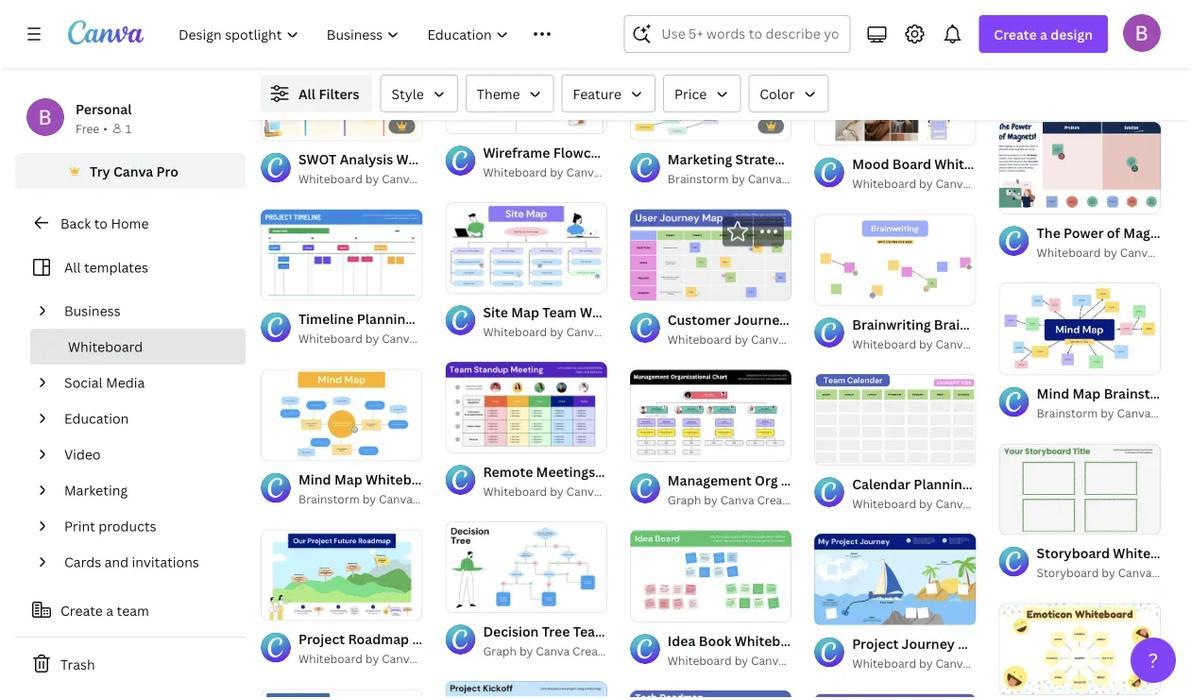 Task type: describe. For each thing, give the bounding box(es) containing it.
storyboard whiteboard in grey green blue cute illustrative style image
[[1000, 444, 1162, 535]]

create for create a team
[[60, 602, 103, 620]]

storyboard by canva creativ link
[[1037, 564, 1192, 583]]

style
[[392, 85, 424, 103]]

create a team button
[[15, 592, 246, 629]]

whiteboard up mood board whiteboard in black lilac yellow color block style image
[[853, 16, 917, 32]]

whiteboard up the visual roadmap planning whiteboard in blue basic style image
[[299, 651, 363, 667]]

brainstorm by canva creative studio link for marketing strategy mind map brainstorm whiteboard in purple pink modern professional style image
[[668, 170, 869, 189]]

0 vertical spatial brainstorm by canva creative studio
[[483, 4, 685, 19]]

whiteboard up the concept map planning whiteboard in purple green modern professional style image
[[853, 656, 917, 672]]

theme button
[[466, 75, 554, 112]]

feature
[[573, 85, 622, 103]]

and
[[105, 553, 129, 571]]

•
[[103, 121, 108, 136]]

brainstorm by canva creativ link
[[1037, 404, 1192, 423]]

whiteboard up 'management org chart team whiteboard in black red green trendy sticker style' image
[[668, 331, 732, 347]]

storyboard
[[1037, 565, 1100, 581]]

by for swot analysis whiteboard in purple cyan yellow 3d style image
[[366, 171, 379, 187]]

create for create a design
[[995, 25, 1037, 43]]

marketing link
[[57, 473, 234, 508]]

back
[[60, 214, 91, 232]]

1
[[126, 121, 132, 136]]

by for customer journey map brainstorm whiteboard in blue pink green grey spaced color blocks style image
[[735, 331, 749, 347]]

filters
[[319, 85, 360, 103]]

social media
[[64, 374, 145, 392]]

by up site map team whiteboard in purple blue green friendly professional style image
[[550, 164, 564, 180]]

? button
[[1131, 638, 1177, 683]]

bubble map whiteboard in yellow brown fun patterns illustrations style image
[[1000, 604, 1162, 695]]

feature button
[[562, 75, 656, 112]]

free
[[76, 121, 99, 136]]

try canva pro
[[90, 162, 179, 180]]

whiteboard up all filters
[[299, 11, 363, 27]]

color
[[760, 85, 795, 103]]

style button
[[380, 75, 458, 112]]

whiteboard up the brainwriting brainstorm whiteboard in yellow pink blue spaced color blocks style image
[[853, 176, 917, 192]]

mind map brainstorm whiteboard in colorful style image
[[1000, 283, 1162, 374]]

business
[[64, 302, 121, 320]]

print
[[64, 517, 95, 535]]

by up swot analysis whiteboard in purple cyan yellow 3d style image
[[366, 11, 379, 27]]

?
[[1149, 647, 1159, 674]]

mind map whiteboard in blue and yellow simple brainstorm style image
[[261, 369, 423, 460]]

trash
[[60, 655, 95, 673]]

all for all filters
[[299, 85, 316, 103]]

by for 'management org chart team whiteboard in black red green trendy sticker style' image
[[704, 492, 718, 508]]

brainwriting brainstorm whiteboard in yellow pink blue spaced color blocks style image
[[815, 214, 977, 305]]

business link
[[57, 293, 234, 329]]

brainstorm by canva creative studio for marketing strategy mind map brainstorm whiteboard in purple pink modern professional style image
[[668, 171, 869, 187]]

price button
[[663, 75, 741, 112]]

mood board whiteboard in black lilac yellow color block style image
[[815, 54, 977, 146]]

price
[[675, 85, 707, 103]]

wireframe flowchart whiteboard in violet blue minimal lines style image
[[446, 42, 608, 133]]

concept map planning whiteboard in purple green modern professional style image
[[815, 694, 977, 698]]

by for site map team whiteboard in purple blue green friendly professional style image
[[550, 324, 564, 339]]

by for the power of magnets education whiteboard in pink dark blue neat collage style image
[[1104, 244, 1118, 260]]

timeline planning whiteboard in blue green minimal lines style image
[[261, 209, 423, 300]]

project journey whiteboard in illustrative visual style image
[[815, 534, 977, 625]]

all for all templates
[[64, 258, 81, 276]]

by for the mind map brainstorm whiteboard in colorful style 'image'
[[1101, 406, 1115, 421]]

a for team
[[106, 602, 114, 620]]

whiteboard up 'tech roadmap planning whiteboard in blue yellow pink spaced color blocks style' image
[[668, 653, 732, 668]]

by for marketing strategy mind map brainstorm whiteboard in purple pink modern professional style image
[[732, 171, 746, 187]]

theme
[[477, 85, 520, 103]]

calendar planning whiteboard in blue pink spaced color blocks style image
[[815, 374, 977, 465]]

create a design
[[995, 25, 1094, 43]]

invitations
[[132, 553, 199, 571]]

brainstorm for marketing strategy mind map brainstorm whiteboard in purple pink modern professional style image
[[668, 171, 729, 187]]

free •
[[76, 121, 108, 136]]

project kickoff whiteboard in purple red basic style image
[[446, 681, 608, 698]]

brainstorm up wireframe flowchart whiteboard in violet blue minimal lines style image
[[483, 4, 544, 19]]

whiteboard up mind map whiteboard in blue and yellow simple brainstorm style image
[[299, 331, 363, 346]]

all filters
[[299, 85, 360, 103]]

personal
[[76, 100, 132, 118]]

brainstorm for mind map whiteboard in blue and yellow simple brainstorm style image
[[299, 491, 360, 507]]

try canva pro button
[[15, 153, 246, 189]]

social media link
[[57, 365, 234, 401]]

by for timeline planning whiteboard in blue green minimal lines style image
[[366, 331, 379, 346]]

video link
[[57, 437, 234, 473]]

all filters button
[[261, 75, 373, 112]]

whiteboard up price button
[[668, 11, 732, 27]]

whiteboard up calendar planning whiteboard in blue pink spaced color blocks style 'image'
[[853, 336, 917, 352]]

team
[[117, 602, 149, 620]]

brainstorm by canva creative studio for mind map whiteboard in blue and yellow simple brainstorm style image
[[299, 491, 500, 507]]

to
[[94, 214, 108, 232]]

whiteboard up timeline planning whiteboard in blue green minimal lines style image
[[299, 171, 363, 187]]

pro
[[156, 162, 179, 180]]

print products link
[[57, 508, 234, 544]]

by for project roadmap whiteboard in illustrative visual style image
[[366, 651, 379, 667]]

by for project journey whiteboard in illustrative visual style image
[[920, 656, 933, 672]]

by for remote meetings whiteboard in orange red basic style image
[[550, 483, 564, 499]]

cards and invitations link
[[57, 544, 234, 580]]

canva inside button
[[113, 162, 153, 180]]



Task type: vqa. For each thing, say whether or not it's contained in the screenshot.
Price
yes



Task type: locate. For each thing, give the bounding box(es) containing it.
1 horizontal spatial brainstorm by canva creative studio link
[[668, 170, 869, 189]]

brainstorm by canva creativ
[[1037, 406, 1192, 421]]

by for calendar planning whiteboard in blue pink spaced color blocks style 'image'
[[920, 496, 933, 511]]

remote meetings whiteboard in orange red basic style image
[[446, 362, 608, 453]]

graph by canva creative studio for 'management org chart team whiteboard in black red green trendy sticker style' image
[[668, 492, 842, 508]]

all templates
[[64, 258, 148, 276]]

graph up project kickoff whiteboard in purple red basic style image
[[483, 643, 517, 659]]

whiteboard up remote meetings whiteboard in orange red basic style image
[[483, 324, 548, 339]]

bob builder image
[[1124, 14, 1162, 52]]

whiteboard
[[299, 11, 363, 27], [668, 11, 732, 27], [853, 16, 917, 32], [483, 164, 548, 180], [299, 171, 363, 187], [853, 176, 917, 192], [1037, 244, 1102, 260], [483, 324, 548, 339], [299, 331, 363, 346], [668, 331, 732, 347], [853, 336, 917, 352], [68, 338, 143, 356], [483, 483, 548, 499], [853, 496, 917, 511], [299, 651, 363, 667], [668, 653, 732, 668], [853, 656, 917, 672]]

0 horizontal spatial brainstorm by canva creative studio link
[[299, 490, 500, 509]]

graph for 'management org chart team whiteboard in black red green trendy sticker style' image
[[668, 492, 702, 508]]

whiteboard up social media
[[68, 338, 143, 356]]

1 horizontal spatial all
[[299, 85, 316, 103]]

1 horizontal spatial create
[[995, 25, 1037, 43]]

0 vertical spatial a
[[1041, 25, 1048, 43]]

1 vertical spatial brainstorm by canva creative studio
[[668, 171, 869, 187]]

brainstorm inside brainstorm by canva creativ link
[[1037, 406, 1099, 421]]

marketing
[[64, 482, 128, 500]]

trash link
[[15, 646, 246, 683]]

1 horizontal spatial graph
[[668, 492, 702, 508]]

1 horizontal spatial graph by canva creative studio
[[668, 492, 842, 508]]

graph up "idea book whiteboard in blue yellow sticky notes style" image
[[668, 492, 702, 508]]

by
[[547, 4, 561, 19], [366, 11, 379, 27], [735, 11, 749, 27], [920, 16, 933, 32], [550, 164, 564, 180], [366, 171, 379, 187], [732, 171, 746, 187], [920, 176, 933, 192], [1104, 244, 1118, 260], [550, 324, 564, 339], [366, 331, 379, 346], [735, 331, 749, 347], [920, 336, 933, 352], [1101, 406, 1115, 421], [550, 483, 564, 499], [363, 491, 376, 507], [704, 492, 718, 508], [920, 496, 933, 511], [1102, 565, 1116, 581], [520, 643, 533, 659], [366, 651, 379, 667], [735, 653, 749, 668], [920, 656, 933, 672]]

project roadmap whiteboard in illustrative visual style image
[[261, 529, 423, 621]]

graph by canva creative studio link up "idea book whiteboard in blue yellow sticky notes style" image
[[668, 491, 842, 510]]

1 vertical spatial graph by canva creative studio
[[483, 643, 657, 659]]

brainstorm
[[483, 4, 544, 19], [668, 171, 729, 187], [1037, 406, 1099, 421], [299, 491, 360, 507]]

0 horizontal spatial graph by canva creative studio
[[483, 643, 657, 659]]

a
[[1041, 25, 1048, 43], [106, 602, 114, 620]]

0 horizontal spatial graph
[[483, 643, 517, 659]]

by up project roadmap whiteboard in illustrative visual style image
[[363, 491, 376, 507]]

0 horizontal spatial a
[[106, 602, 114, 620]]

all inside button
[[299, 85, 316, 103]]

whiteboard by canva creativ
[[1037, 244, 1192, 260]]

0 vertical spatial all
[[299, 85, 316, 103]]

products
[[99, 517, 157, 535]]

a inside create a design dropdown button
[[1041, 25, 1048, 43]]

brainstorm by canva creative studio link
[[668, 170, 869, 189], [299, 490, 500, 509]]

graph by canva creative studio link for 'management org chart team whiteboard in black red green trendy sticker style' image
[[668, 491, 842, 510]]

by for "idea book whiteboard in blue yellow sticky notes style" image
[[735, 653, 749, 668]]

by for the brainwriting brainstorm whiteboard in yellow pink blue spaced color blocks style image
[[920, 336, 933, 352]]

graph by canva creative studio link up project kickoff whiteboard in purple red basic style image
[[483, 642, 657, 661]]

whiteboard by canva creative studio
[[299, 11, 503, 27], [668, 11, 873, 27], [853, 16, 1057, 32], [483, 164, 688, 180], [299, 171, 503, 187], [853, 176, 1057, 192], [483, 324, 688, 339], [299, 331, 503, 346], [668, 331, 873, 347], [853, 336, 1057, 352], [483, 483, 688, 499], [853, 496, 1057, 511], [299, 651, 503, 667], [668, 653, 873, 668], [853, 656, 1057, 672]]

customer journey map brainstorm whiteboard in blue pink green grey spaced color blocks style image
[[630, 209, 792, 301]]

create a design button
[[980, 15, 1109, 53]]

a inside 'create a team' "button"
[[106, 602, 114, 620]]

whiteboard by canva creative studio link
[[299, 10, 503, 29], [668, 10, 873, 29], [853, 15, 1057, 34], [483, 163, 688, 181], [299, 170, 503, 189], [853, 175, 1057, 194], [483, 322, 688, 341], [299, 329, 503, 348], [668, 330, 873, 349], [853, 335, 1057, 354], [483, 482, 688, 501], [853, 494, 1057, 513], [299, 650, 503, 669], [668, 651, 873, 670], [853, 655, 1057, 674]]

create a team
[[60, 602, 149, 620]]

graph by canva creative studio link
[[668, 491, 842, 510], [483, 642, 657, 661]]

graph for the "decision tree team whiteboard in green blue yellow simple colorful style" image
[[483, 643, 517, 659]]

whiteboard up the "decision tree team whiteboard in green blue yellow simple colorful style" image
[[483, 483, 548, 499]]

decision tree team whiteboard in green blue yellow simple colorful style image
[[446, 521, 608, 613]]

top level navigation element
[[166, 15, 579, 53], [166, 15, 579, 53]]

whiteboard up site map team whiteboard in purple blue green friendly professional style image
[[483, 164, 548, 180]]

color button
[[749, 75, 829, 112]]

creativ
[[1157, 244, 1192, 260], [1154, 406, 1192, 421], [1155, 565, 1192, 581]]

brainstorm affinity diagram planning whiteboard in red teal lilac trendy sticker style image
[[1000, 0, 1162, 53]]

management org chart team whiteboard in black red green trendy sticker style image
[[630, 370, 792, 461]]

0 vertical spatial creativ
[[1157, 244, 1192, 260]]

creativ for whiteboard by canva creativ
[[1157, 244, 1192, 260]]

all left the 'templates'
[[64, 258, 81, 276]]

graph by canva creative studio up project kickoff whiteboard in purple red basic style image
[[483, 643, 657, 659]]

Search search field
[[662, 16, 839, 52]]

by for mind map whiteboard in blue and yellow simple brainstorm style image
[[363, 491, 376, 507]]

by up timeline planning whiteboard in blue green minimal lines style image
[[366, 171, 379, 187]]

create down cards
[[60, 602, 103, 620]]

swot analysis whiteboard in purple cyan yellow 3d style image
[[261, 49, 423, 141]]

whiteboard by canva creativ link
[[1037, 243, 1192, 262]]

back to home link
[[15, 204, 246, 242]]

creative
[[600, 4, 646, 19], [419, 11, 465, 27], [788, 11, 834, 27], [973, 16, 1019, 32], [603, 164, 649, 180], [419, 171, 465, 187], [785, 171, 831, 187], [973, 176, 1019, 192], [603, 324, 649, 339], [419, 331, 465, 346], [788, 331, 834, 347], [973, 336, 1019, 352], [603, 483, 649, 499], [416, 491, 461, 507], [758, 492, 803, 508], [973, 496, 1019, 511], [573, 643, 619, 659], [419, 651, 465, 667], [788, 653, 834, 668], [973, 656, 1019, 672]]

by up project kickoff whiteboard in purple red basic style image
[[520, 643, 533, 659]]

home
[[111, 214, 149, 232]]

education link
[[57, 401, 234, 437]]

by up 'tech roadmap planning whiteboard in blue yellow pink spaced color blocks style' image
[[735, 653, 749, 668]]

all templates link
[[26, 250, 234, 285]]

site map team whiteboard in purple blue green friendly professional style image
[[446, 202, 608, 293]]

by up project journey whiteboard in illustrative visual style image
[[920, 496, 933, 511]]

all
[[299, 85, 316, 103], [64, 258, 81, 276]]

by for storyboard whiteboard in grey green blue cute illustrative style image
[[1102, 565, 1116, 581]]

1 vertical spatial create
[[60, 602, 103, 620]]

all left filters
[[299, 85, 316, 103]]

by up wireframe flowchart whiteboard in violet blue minimal lines style image
[[547, 4, 561, 19]]

by up the mind map brainstorm whiteboard in colorful style 'image'
[[1104, 244, 1118, 260]]

by up the concept map planning whiteboard in purple green modern professional style image
[[920, 656, 933, 672]]

social
[[64, 374, 103, 392]]

media
[[106, 374, 145, 392]]

brainstorm up customer journey map brainstorm whiteboard in blue pink green grey spaced color blocks style image
[[668, 171, 729, 187]]

by up mood board whiteboard in black lilac yellow color block style image
[[920, 16, 933, 32]]

by up marketing strategy mind map brainstorm whiteboard in purple pink modern professional style image
[[735, 11, 749, 27]]

storyboard by canva creativ
[[1037, 565, 1192, 581]]

design
[[1051, 25, 1094, 43]]

brainstorm by canva creative studio link for mind map whiteboard in blue and yellow simple brainstorm style image
[[299, 490, 500, 509]]

whiteboard up the mind map brainstorm whiteboard in colorful style 'image'
[[1037, 244, 1102, 260]]

0 vertical spatial graph
[[668, 492, 702, 508]]

1 vertical spatial all
[[64, 258, 81, 276]]

studio
[[649, 4, 685, 19], [467, 11, 503, 27], [837, 11, 873, 27], [1021, 16, 1057, 32], [652, 164, 688, 180], [467, 171, 503, 187], [834, 171, 869, 187], [1021, 176, 1057, 192], [652, 324, 688, 339], [467, 331, 503, 346], [837, 331, 873, 347], [1021, 336, 1057, 352], [652, 483, 688, 499], [464, 491, 500, 507], [806, 492, 842, 508], [1021, 496, 1057, 511], [621, 643, 657, 659], [467, 651, 503, 667], [837, 653, 873, 668], [1021, 656, 1057, 672]]

2 vertical spatial brainstorm by canva creative studio
[[299, 491, 500, 507]]

print products
[[64, 517, 157, 535]]

a left team
[[106, 602, 114, 620]]

tech roadmap planning whiteboard in blue yellow pink spaced color blocks style image
[[630, 691, 792, 698]]

0 vertical spatial graph by canva creative studio link
[[668, 491, 842, 510]]

brainstorm for the mind map brainstorm whiteboard in colorful style 'image'
[[1037, 406, 1099, 421]]

brainstorm up project roadmap whiteboard in illustrative visual style image
[[299, 491, 360, 507]]

0 horizontal spatial graph by canva creative studio link
[[483, 642, 657, 661]]

by up storyboard whiteboard in grey green blue cute illustrative style image
[[1101, 406, 1115, 421]]

visual roadmap planning whiteboard in blue basic style image
[[261, 689, 423, 698]]

by up remote meetings whiteboard in orange red basic style image
[[550, 324, 564, 339]]

canva
[[564, 4, 598, 19], [382, 11, 416, 27], [751, 11, 785, 27], [936, 16, 970, 32], [113, 162, 153, 180], [567, 164, 601, 180], [382, 171, 416, 187], [748, 171, 782, 187], [936, 176, 970, 192], [1121, 244, 1155, 260], [567, 324, 601, 339], [382, 331, 416, 346], [751, 331, 785, 347], [936, 336, 970, 352], [1118, 406, 1152, 421], [567, 483, 601, 499], [379, 491, 413, 507], [721, 492, 755, 508], [936, 496, 970, 511], [1119, 565, 1153, 581], [536, 643, 570, 659], [382, 651, 416, 667], [751, 653, 785, 668], [936, 656, 970, 672]]

by for the "decision tree team whiteboard in green blue yellow simple colorful style" image
[[520, 643, 533, 659]]

by up calendar planning whiteboard in blue pink spaced color blocks style 'image'
[[920, 336, 933, 352]]

by up the visual roadmap planning whiteboard in blue basic style image
[[366, 651, 379, 667]]

education
[[64, 410, 129, 428]]

graph by canva creative studio for the "decision tree team whiteboard in green blue yellow simple colorful style" image
[[483, 643, 657, 659]]

by up the brainwriting brainstorm whiteboard in yellow pink blue spaced color blocks style image
[[920, 176, 933, 192]]

cards and invitations
[[64, 553, 199, 571]]

brainstorm by canva creative studio
[[483, 4, 685, 19], [668, 171, 869, 187], [299, 491, 500, 507]]

0 horizontal spatial all
[[64, 258, 81, 276]]

creativ for brainstorm by canva creativ
[[1154, 406, 1192, 421]]

create
[[995, 25, 1037, 43], [60, 602, 103, 620]]

graph by canva creative studio link for the "decision tree team whiteboard in green blue yellow simple colorful style" image
[[483, 642, 657, 661]]

back to home
[[60, 214, 149, 232]]

1 horizontal spatial a
[[1041, 25, 1048, 43]]

0 vertical spatial graph by canva creative studio
[[668, 492, 842, 508]]

1 vertical spatial brainstorm by canva creative studio link
[[299, 490, 500, 509]]

by up "idea book whiteboard in blue yellow sticky notes style" image
[[704, 492, 718, 508]]

graph by canva creative studio
[[668, 492, 842, 508], [483, 643, 657, 659]]

None search field
[[624, 15, 851, 53]]

brainstorm up storyboard whiteboard in grey green blue cute illustrative style image
[[1037, 406, 1099, 421]]

graph
[[668, 492, 702, 508], [483, 643, 517, 659]]

create inside "button"
[[60, 602, 103, 620]]

the power of magnets education whiteboard in pink dark blue neat collage style image
[[1000, 122, 1162, 214]]

0 vertical spatial brainstorm by canva creative studio link
[[668, 170, 869, 189]]

by up mind map whiteboard in blue and yellow simple brainstorm style image
[[366, 331, 379, 346]]

marketing strategy mind map brainstorm whiteboard in purple pink modern professional style image
[[630, 50, 792, 141]]

graph by canva creative studio up "idea book whiteboard in blue yellow sticky notes style" image
[[668, 492, 842, 508]]

by right storyboard
[[1102, 565, 1116, 581]]

by up 'management org chart team whiteboard in black red green trendy sticker style' image
[[735, 331, 749, 347]]

1 vertical spatial a
[[106, 602, 114, 620]]

0 horizontal spatial create
[[60, 602, 103, 620]]

by up the "decision tree team whiteboard in green blue yellow simple colorful style" image
[[550, 483, 564, 499]]

a for design
[[1041, 25, 1048, 43]]

idea book whiteboard in blue yellow sticky notes style image
[[630, 531, 792, 622]]

a left design
[[1041, 25, 1048, 43]]

1 vertical spatial creativ
[[1154, 406, 1192, 421]]

video
[[64, 446, 101, 464]]

create left design
[[995, 25, 1037, 43]]

1 vertical spatial graph by canva creative studio link
[[483, 642, 657, 661]]

try
[[90, 162, 110, 180]]

1 vertical spatial graph
[[483, 643, 517, 659]]

whiteboard up project journey whiteboard in illustrative visual style image
[[853, 496, 917, 511]]

create inside dropdown button
[[995, 25, 1037, 43]]

templates
[[84, 258, 148, 276]]

cards
[[64, 553, 101, 571]]

by up customer journey map brainstorm whiteboard in blue pink green grey spaced color blocks style image
[[732, 171, 746, 187]]

2 vertical spatial creativ
[[1155, 565, 1192, 581]]

1 horizontal spatial graph by canva creative studio link
[[668, 491, 842, 510]]

creativ for storyboard by canva creativ
[[1155, 565, 1192, 581]]

0 vertical spatial create
[[995, 25, 1037, 43]]



